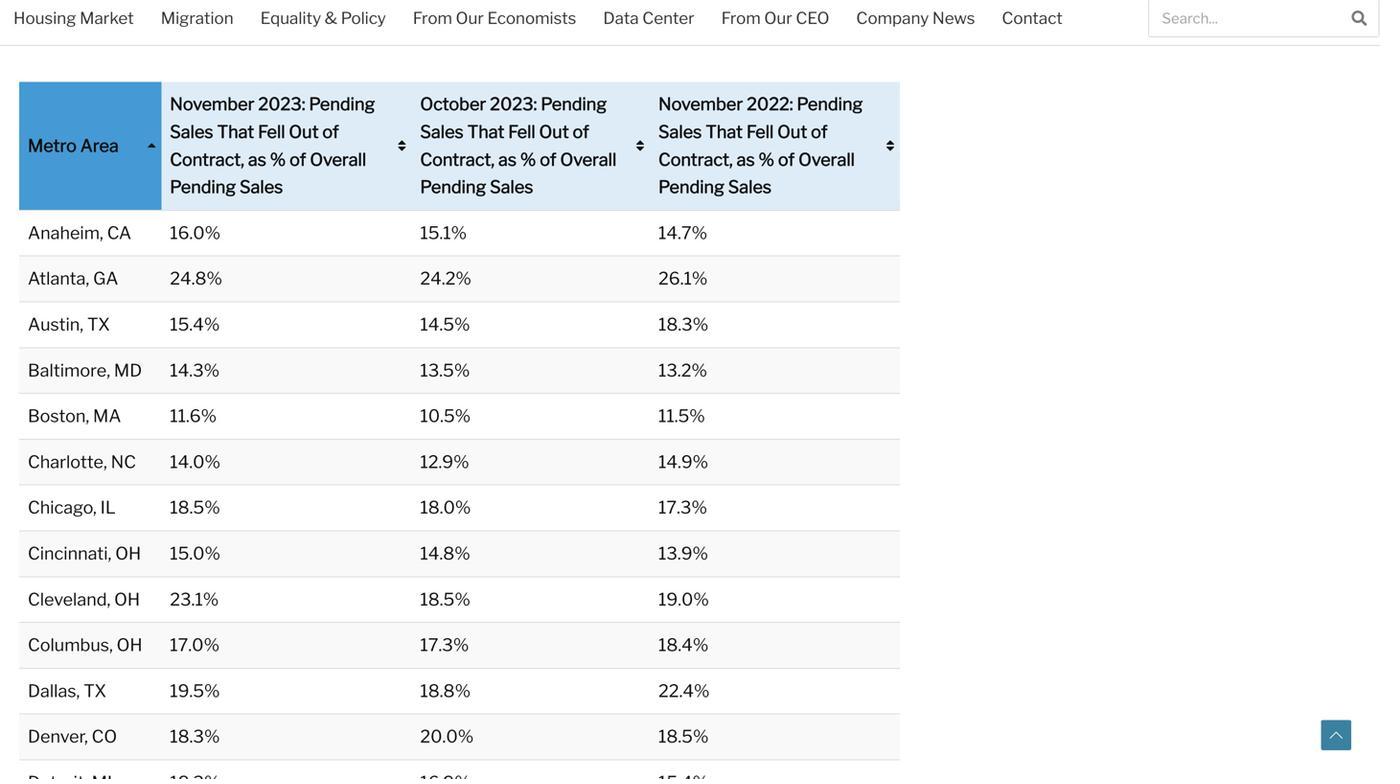 Task type: describe. For each thing, give the bounding box(es) containing it.
equality
[[260, 8, 321, 28]]

housing market
[[13, 8, 134, 28]]

14.0%
[[170, 452, 221, 473]]

from our economists link
[[400, 0, 590, 40]]

18.8%
[[420, 681, 471, 702]]

search image
[[1352, 10, 1368, 26]]

17.0%
[[170, 635, 220, 656]]

pending up 16.0%
[[170, 177, 236, 198]]

atlanta, ga
[[28, 268, 118, 289]]

18.0%
[[420, 497, 471, 518]]

from for from our ceo
[[722, 8, 761, 28]]

policy
[[341, 8, 386, 28]]

baltimore, md
[[28, 360, 142, 381]]

contract, for november 2023: pending sales that fell out of contract, as % of overall pending sales
[[170, 149, 244, 170]]

24.8%
[[170, 268, 222, 289]]

fell for november 2022: pending sales that fell out of contract, as % of overall pending sales
[[747, 121, 774, 142]]

company news link
[[843, 0, 989, 40]]

november 2023: pending sales that fell out of contract, as % of overall pending sales
[[170, 94, 375, 198]]

1 horizontal spatial 17.3%
[[659, 497, 708, 518]]

overall for october 2023: pending sales that fell out of contract, as % of overall pending sales
[[560, 149, 617, 170]]

that for november 2023: pending sales that fell out of contract, as % of overall pending sales
[[217, 121, 254, 142]]

metro area
[[28, 135, 119, 156]]

contact
[[1002, 8, 1063, 28]]

cleveland, oh
[[28, 589, 140, 610]]

equality & policy
[[260, 8, 386, 28]]

14.9%
[[659, 452, 709, 473]]

company news
[[857, 8, 976, 28]]

18.4%
[[659, 635, 709, 656]]

tx for austin, tx
[[87, 314, 110, 335]]

denver, co
[[28, 727, 117, 748]]

boston,
[[28, 406, 89, 427]]

il
[[100, 497, 116, 518]]

13.9%
[[659, 543, 709, 564]]

from our ceo
[[722, 8, 830, 28]]

charlotte, nc
[[28, 452, 136, 473]]

as for october 2023: pending sales that fell out of contract, as % of overall pending sales
[[499, 149, 517, 170]]

14.5%
[[420, 314, 470, 335]]

oh for columbus, oh
[[117, 635, 143, 656]]

24.2%
[[420, 268, 472, 289]]

1 horizontal spatial 18.5%
[[420, 589, 471, 610]]

market
[[80, 8, 134, 28]]

overall for november 2022: pending sales that fell out of contract, as % of overall pending sales
[[799, 149, 855, 170]]

migration
[[161, 8, 234, 28]]

chicago, il
[[28, 497, 116, 518]]

data center
[[603, 8, 695, 28]]

our for economists
[[456, 8, 484, 28]]

20.0%
[[420, 727, 474, 748]]

austin, tx
[[28, 314, 110, 335]]

data below came from a list of the 50 most populous metro areas.
[[19, 35, 545, 56]]

tx for dallas, tx
[[84, 681, 106, 702]]

came
[[113, 35, 157, 56]]

contact link
[[989, 0, 1077, 40]]

nc
[[111, 452, 136, 473]]

dallas, tx
[[28, 681, 106, 702]]

chicago,
[[28, 497, 97, 518]]

50
[[295, 35, 318, 56]]

columbus,
[[28, 635, 113, 656]]

14.7%
[[659, 222, 708, 243]]

1 horizontal spatial 18.3%
[[659, 314, 709, 335]]

co
[[92, 727, 117, 748]]

ma
[[93, 406, 121, 427]]

0 horizontal spatial 18.5%
[[170, 497, 220, 518]]

metro
[[28, 135, 77, 156]]

oh for cincinnati, oh
[[115, 543, 141, 564]]

anaheim, ca
[[28, 222, 131, 243]]

dallas,
[[28, 681, 80, 702]]

out for november 2022: pending sales that fell out of contract, as % of overall pending sales
[[778, 121, 808, 142]]

pending up 15.1%
[[420, 177, 486, 198]]

list
[[217, 35, 240, 56]]

fell for october 2023: pending sales that fell out of contract, as % of overall pending sales
[[508, 121, 536, 142]]

october 2023: pending sales that fell out of contract, as % of overall pending sales
[[420, 94, 617, 198]]

13.2%
[[659, 360, 708, 381]]

11.5%
[[659, 406, 706, 427]]

26.1%
[[659, 268, 708, 289]]

0 horizontal spatial 17.3%
[[420, 635, 469, 656]]

19.0%
[[659, 589, 709, 610]]

12.9%
[[420, 452, 470, 473]]

columbus, oh
[[28, 635, 143, 656]]

% for november 2023: pending sales that fell out of contract, as % of overall pending sales
[[270, 149, 286, 170]]

19.5%
[[170, 681, 220, 702]]

area
[[80, 135, 119, 156]]

below
[[61, 35, 109, 56]]

oh for cleveland, oh
[[114, 589, 140, 610]]

as for november 2023: pending sales that fell out of contract, as % of overall pending sales
[[248, 149, 266, 170]]

news
[[933, 8, 976, 28]]

metro
[[444, 35, 493, 56]]

Search... search field
[[1150, 0, 1341, 36]]

center
[[643, 8, 695, 28]]

16.0%
[[170, 222, 221, 243]]

the
[[264, 35, 291, 56]]

ceo
[[796, 8, 830, 28]]



Task type: locate. For each thing, give the bounding box(es) containing it.
% inside october 2023: pending sales that fell out of contract, as % of overall pending sales
[[521, 149, 536, 170]]

data down housing on the left top of page
[[19, 35, 57, 56]]

november down a
[[170, 94, 255, 115]]

18.5% down the 14.8%
[[420, 589, 471, 610]]

1 vertical spatial data
[[19, 35, 57, 56]]

2 horizontal spatial fell
[[747, 121, 774, 142]]

0 horizontal spatial overall
[[310, 149, 366, 170]]

0 horizontal spatial as
[[248, 149, 266, 170]]

tx
[[87, 314, 110, 335], [84, 681, 106, 702]]

1 contract, from the left
[[170, 149, 244, 170]]

contract,
[[170, 149, 244, 170], [420, 149, 495, 170], [659, 149, 733, 170]]

0 horizontal spatial our
[[456, 8, 484, 28]]

housing market link
[[0, 0, 147, 40]]

pending right 2022:
[[797, 94, 863, 115]]

data
[[603, 8, 639, 28], [19, 35, 57, 56]]

out for october 2023: pending sales that fell out of contract, as % of overall pending sales
[[539, 121, 569, 142]]

2023: for november
[[258, 94, 305, 115]]

contract, inside october 2023: pending sales that fell out of contract, as % of overall pending sales
[[420, 149, 495, 170]]

2 horizontal spatial as
[[737, 149, 755, 170]]

17.3% up 13.9%
[[659, 497, 708, 518]]

that
[[217, 121, 254, 142], [468, 121, 505, 142], [706, 121, 743, 142]]

1 overall from the left
[[310, 149, 366, 170]]

2 horizontal spatial 18.5%
[[659, 727, 709, 748]]

1 horizontal spatial out
[[539, 121, 569, 142]]

14.3%
[[170, 360, 220, 381]]

our for ceo
[[765, 8, 793, 28]]

0 horizontal spatial 18.3%
[[170, 727, 220, 748]]

18.3% down 26.1%
[[659, 314, 709, 335]]

cincinnati, oh
[[28, 543, 141, 564]]

1 vertical spatial oh
[[114, 589, 140, 610]]

out inside november 2022: pending sales that fell out of contract, as % of overall pending sales
[[778, 121, 808, 142]]

november 2022: pending sales that fell out of contract, as % of overall pending sales
[[659, 94, 863, 198]]

11.6%
[[170, 406, 217, 427]]

1 horizontal spatial data
[[603, 8, 639, 28]]

3 fell from the left
[[747, 121, 774, 142]]

1 horizontal spatial our
[[765, 8, 793, 28]]

1 our from the left
[[456, 8, 484, 28]]

cincinnati,
[[28, 543, 112, 564]]

3 overall from the left
[[799, 149, 855, 170]]

from left the ceo
[[722, 8, 761, 28]]

out inside november 2023: pending sales that fell out of contract, as % of overall pending sales
[[289, 121, 319, 142]]

1 fell from the left
[[258, 121, 285, 142]]

0 vertical spatial data
[[603, 8, 639, 28]]

3 as from the left
[[737, 149, 755, 170]]

from
[[161, 35, 200, 56]]

as for november 2022: pending sales that fell out of contract, as % of overall pending sales
[[737, 149, 755, 170]]

1 from from the left
[[413, 8, 453, 28]]

2 horizontal spatial overall
[[799, 149, 855, 170]]

13.5%
[[420, 360, 470, 381]]

out inside october 2023: pending sales that fell out of contract, as % of overall pending sales
[[539, 121, 569, 142]]

as inside october 2023: pending sales that fell out of contract, as % of overall pending sales
[[499, 149, 517, 170]]

md
[[114, 360, 142, 381]]

atlanta,
[[28, 268, 89, 289]]

0 vertical spatial oh
[[115, 543, 141, 564]]

fell inside november 2023: pending sales that fell out of contract, as % of overall pending sales
[[258, 121, 285, 142]]

17.3% up 18.8% in the left of the page
[[420, 635, 469, 656]]

0 horizontal spatial %
[[270, 149, 286, 170]]

1 horizontal spatial contract,
[[420, 149, 495, 170]]

november
[[170, 94, 255, 115], [659, 94, 743, 115]]

0 horizontal spatial november
[[170, 94, 255, 115]]

1 out from the left
[[289, 121, 319, 142]]

1 vertical spatial tx
[[84, 681, 106, 702]]

15.4%
[[170, 314, 220, 335]]

2023: inside november 2023: pending sales that fell out of contract, as % of overall pending sales
[[258, 94, 305, 115]]

0 vertical spatial 18.3%
[[659, 314, 709, 335]]

18.5% down 14.0%
[[170, 497, 220, 518]]

contract, for november 2022: pending sales that fell out of contract, as % of overall pending sales
[[659, 149, 733, 170]]

housing
[[13, 8, 76, 28]]

data for data below came from a list of the 50 most populous metro areas.
[[19, 35, 57, 56]]

1 horizontal spatial fell
[[508, 121, 536, 142]]

2023: inside october 2023: pending sales that fell out of contract, as % of overall pending sales
[[490, 94, 537, 115]]

3 out from the left
[[778, 121, 808, 142]]

contract, inside november 2023: pending sales that fell out of contract, as % of overall pending sales
[[170, 149, 244, 170]]

18.5%
[[170, 497, 220, 518], [420, 589, 471, 610], [659, 727, 709, 748]]

1 november from the left
[[170, 94, 255, 115]]

1 horizontal spatial that
[[468, 121, 505, 142]]

2023:
[[258, 94, 305, 115], [490, 94, 537, 115]]

% for november 2022: pending sales that fell out of contract, as % of overall pending sales
[[759, 149, 775, 170]]

from for from our economists
[[413, 8, 453, 28]]

from our ceo link
[[708, 0, 843, 40]]

2 vertical spatial oh
[[117, 635, 143, 656]]

tx right the dallas,
[[84, 681, 106, 702]]

18.3%
[[659, 314, 709, 335], [170, 727, 220, 748]]

10.5%
[[420, 406, 471, 427]]

pending down most
[[309, 94, 375, 115]]

0 vertical spatial 17.3%
[[659, 497, 708, 518]]

most
[[322, 35, 363, 56]]

november inside november 2022: pending sales that fell out of contract, as % of overall pending sales
[[659, 94, 743, 115]]

out down '50'
[[289, 121, 319, 142]]

out
[[289, 121, 319, 142], [539, 121, 569, 142], [778, 121, 808, 142]]

0 horizontal spatial data
[[19, 35, 57, 56]]

our
[[456, 8, 484, 28], [765, 8, 793, 28]]

0 vertical spatial 18.5%
[[170, 497, 220, 518]]

fell down the
[[258, 121, 285, 142]]

as
[[248, 149, 266, 170], [499, 149, 517, 170], [737, 149, 755, 170]]

0 horizontal spatial that
[[217, 121, 254, 142]]

out down 2022:
[[778, 121, 808, 142]]

0 vertical spatial tx
[[87, 314, 110, 335]]

from our economists
[[413, 8, 577, 28]]

a
[[203, 35, 213, 56]]

1 horizontal spatial november
[[659, 94, 743, 115]]

ga
[[93, 268, 118, 289]]

None search field
[[1149, 0, 1380, 37]]

overall for november 2023: pending sales that fell out of contract, as % of overall pending sales
[[310, 149, 366, 170]]

that for october 2023: pending sales that fell out of contract, as % of overall pending sales
[[468, 121, 505, 142]]

austin,
[[28, 314, 84, 335]]

contract, inside november 2022: pending sales that fell out of contract, as % of overall pending sales
[[659, 149, 733, 170]]

oh right columbus,
[[117, 635, 143, 656]]

1 vertical spatial 18.3%
[[170, 727, 220, 748]]

1 horizontal spatial as
[[499, 149, 517, 170]]

anaheim,
[[28, 222, 103, 243]]

our left the ceo
[[765, 8, 793, 28]]

november for november 2022: pending sales that fell out of contract, as % of overall pending sales
[[659, 94, 743, 115]]

0 horizontal spatial 2023:
[[258, 94, 305, 115]]

23.1%
[[170, 589, 219, 610]]

2 horizontal spatial that
[[706, 121, 743, 142]]

cleveland,
[[28, 589, 111, 610]]

1 horizontal spatial 2023:
[[490, 94, 537, 115]]

3 contract, from the left
[[659, 149, 733, 170]]

oh right cleveland,
[[114, 589, 140, 610]]

oh down 'il'
[[115, 543, 141, 564]]

2 vertical spatial 18.5%
[[659, 727, 709, 748]]

out for november 2023: pending sales that fell out of contract, as % of overall pending sales
[[289, 121, 319, 142]]

pending down areas.
[[541, 94, 607, 115]]

22.4%
[[659, 681, 710, 702]]

1 that from the left
[[217, 121, 254, 142]]

that inside october 2023: pending sales that fell out of contract, as % of overall pending sales
[[468, 121, 505, 142]]

0 horizontal spatial contract,
[[170, 149, 244, 170]]

2023: for october
[[490, 94, 537, 115]]

2 as from the left
[[499, 149, 517, 170]]

0 horizontal spatial fell
[[258, 121, 285, 142]]

sales
[[170, 121, 213, 142], [420, 121, 464, 142], [659, 121, 702, 142], [240, 177, 283, 198], [490, 177, 534, 198], [729, 177, 772, 198]]

oh
[[115, 543, 141, 564], [114, 589, 140, 610], [117, 635, 143, 656]]

data left center
[[603, 8, 639, 28]]

fell down 2022:
[[747, 121, 774, 142]]

1 vertical spatial 18.5%
[[420, 589, 471, 610]]

migration link
[[147, 0, 247, 40]]

boston, ma
[[28, 406, 121, 427]]

2023: down areas.
[[490, 94, 537, 115]]

%
[[270, 149, 286, 170], [521, 149, 536, 170], [759, 149, 775, 170]]

tx right austin, on the top left of page
[[87, 314, 110, 335]]

contract, down october at the left
[[420, 149, 495, 170]]

contract, up 16.0%
[[170, 149, 244, 170]]

% inside november 2023: pending sales that fell out of contract, as % of overall pending sales
[[270, 149, 286, 170]]

baltimore,
[[28, 360, 110, 381]]

of
[[244, 35, 260, 56], [323, 121, 339, 142], [573, 121, 590, 142], [811, 121, 828, 142], [290, 149, 306, 170], [540, 149, 557, 170], [778, 149, 795, 170]]

1 % from the left
[[270, 149, 286, 170]]

that for november 2022: pending sales that fell out of contract, as % of overall pending sales
[[706, 121, 743, 142]]

1 2023: from the left
[[258, 94, 305, 115]]

2 2023: from the left
[[490, 94, 537, 115]]

overall inside november 2022: pending sales that fell out of contract, as % of overall pending sales
[[799, 149, 855, 170]]

2 contract, from the left
[[420, 149, 495, 170]]

out down areas.
[[539, 121, 569, 142]]

1 horizontal spatial overall
[[560, 149, 617, 170]]

2 fell from the left
[[508, 121, 536, 142]]

october
[[420, 94, 486, 115]]

equality & policy link
[[247, 0, 400, 40]]

3 % from the left
[[759, 149, 775, 170]]

18.3% down 19.5%
[[170, 727, 220, 748]]

2 horizontal spatial %
[[759, 149, 775, 170]]

fell inside october 2023: pending sales that fell out of contract, as % of overall pending sales
[[508, 121, 536, 142]]

populous
[[366, 35, 441, 56]]

november for november 2023: pending sales that fell out of contract, as % of overall pending sales
[[170, 94, 255, 115]]

areas.
[[497, 35, 545, 56]]

from up populous
[[413, 8, 453, 28]]

0 horizontal spatial from
[[413, 8, 453, 28]]

charlotte,
[[28, 452, 107, 473]]

2 from from the left
[[722, 8, 761, 28]]

overall
[[310, 149, 366, 170], [560, 149, 617, 170], [799, 149, 855, 170]]

2 horizontal spatial out
[[778, 121, 808, 142]]

company
[[857, 8, 929, 28]]

as inside november 2022: pending sales that fell out of contract, as % of overall pending sales
[[737, 149, 755, 170]]

% inside november 2022: pending sales that fell out of contract, as % of overall pending sales
[[759, 149, 775, 170]]

pending up 14.7%
[[659, 177, 725, 198]]

2 november from the left
[[659, 94, 743, 115]]

2023: down data below came from a list of the 50 most populous metro areas.
[[258, 94, 305, 115]]

pending
[[309, 94, 375, 115], [541, 94, 607, 115], [797, 94, 863, 115], [170, 177, 236, 198], [420, 177, 486, 198], [659, 177, 725, 198]]

1 horizontal spatial from
[[722, 8, 761, 28]]

2 that from the left
[[468, 121, 505, 142]]

denver,
[[28, 727, 88, 748]]

november left 2022:
[[659, 94, 743, 115]]

data for data center
[[603, 8, 639, 28]]

1 as from the left
[[248, 149, 266, 170]]

contract, up 14.7%
[[659, 149, 733, 170]]

&
[[325, 8, 337, 28]]

overall inside october 2023: pending sales that fell out of contract, as % of overall pending sales
[[560, 149, 617, 170]]

as inside november 2023: pending sales that fell out of contract, as % of overall pending sales
[[248, 149, 266, 170]]

that inside november 2022: pending sales that fell out of contract, as % of overall pending sales
[[706, 121, 743, 142]]

% for october 2023: pending sales that fell out of contract, as % of overall pending sales
[[521, 149, 536, 170]]

2 our from the left
[[765, 8, 793, 28]]

ca
[[107, 222, 131, 243]]

contract, for october 2023: pending sales that fell out of contract, as % of overall pending sales
[[420, 149, 495, 170]]

november inside november 2023: pending sales that fell out of contract, as % of overall pending sales
[[170, 94, 255, 115]]

2022:
[[747, 94, 794, 115]]

fell
[[258, 121, 285, 142], [508, 121, 536, 142], [747, 121, 774, 142]]

2 overall from the left
[[560, 149, 617, 170]]

2 out from the left
[[539, 121, 569, 142]]

14.8%
[[420, 543, 471, 564]]

15.0%
[[170, 543, 221, 564]]

2 horizontal spatial contract,
[[659, 149, 733, 170]]

overall inside november 2023: pending sales that fell out of contract, as % of overall pending sales
[[310, 149, 366, 170]]

0 horizontal spatial out
[[289, 121, 319, 142]]

1 vertical spatial 17.3%
[[420, 635, 469, 656]]

that inside november 2023: pending sales that fell out of contract, as % of overall pending sales
[[217, 121, 254, 142]]

15.1%
[[420, 222, 467, 243]]

fell for november 2023: pending sales that fell out of contract, as % of overall pending sales
[[258, 121, 285, 142]]

3 that from the left
[[706, 121, 743, 142]]

1 horizontal spatial %
[[521, 149, 536, 170]]

economists
[[488, 8, 577, 28]]

data center link
[[590, 0, 708, 40]]

17.3%
[[659, 497, 708, 518], [420, 635, 469, 656]]

fell down areas.
[[508, 121, 536, 142]]

2 % from the left
[[521, 149, 536, 170]]

18.5% down 22.4%
[[659, 727, 709, 748]]

our up metro
[[456, 8, 484, 28]]

fell inside november 2022: pending sales that fell out of contract, as % of overall pending sales
[[747, 121, 774, 142]]



Task type: vqa. For each thing, say whether or not it's contained in the screenshot.


